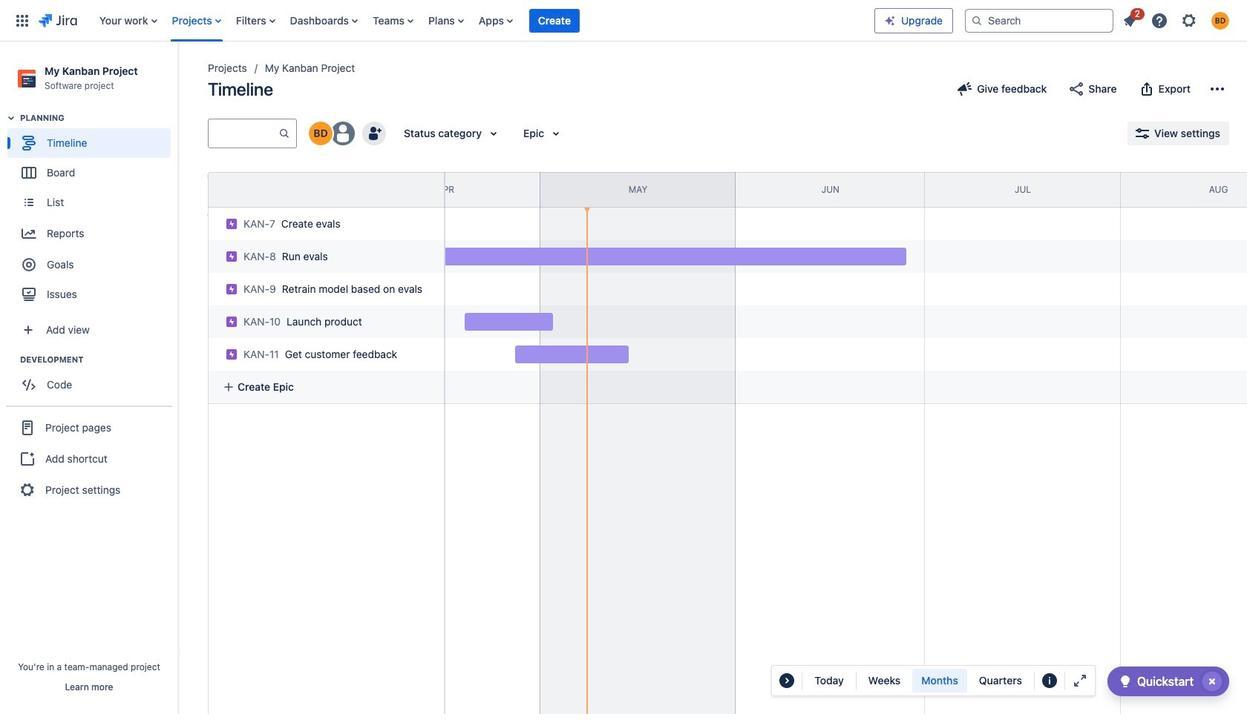 Task type: locate. For each thing, give the bounding box(es) containing it.
banner
[[0, 0, 1247, 42]]

group
[[7, 112, 177, 314], [7, 354, 177, 405], [6, 406, 172, 512]]

Search timeline text field
[[209, 120, 278, 147]]

help image
[[1151, 12, 1169, 29]]

1 vertical spatial heading
[[20, 354, 177, 366]]

group for planning icon at left
[[7, 112, 177, 314]]

1 horizontal spatial list item
[[1117, 6, 1145, 32]]

appswitcher icon image
[[13, 12, 31, 29]]

1 vertical spatial epic image
[[226, 284, 238, 295]]

timeline grid
[[155, 172, 1247, 715]]

0 vertical spatial group
[[7, 112, 177, 314]]

2 epic image from the top
[[226, 284, 238, 295]]

2 cell from the top
[[202, 269, 447, 306]]

export icon image
[[1138, 80, 1156, 98]]

1 heading from the top
[[20, 112, 177, 124]]

row header
[[208, 172, 445, 208]]

primary element
[[9, 0, 875, 41]]

2 vertical spatial epic image
[[226, 316, 238, 328]]

list item
[[529, 0, 580, 41], [1117, 6, 1145, 32]]

1 vertical spatial group
[[7, 354, 177, 405]]

cell
[[202, 236, 447, 273], [202, 269, 447, 306], [202, 301, 447, 339], [202, 334, 447, 371]]

heading for planning icon at left group
[[20, 112, 177, 124]]

1 epic image from the top
[[226, 218, 238, 230]]

add people image
[[365, 125, 383, 143]]

2 heading from the top
[[20, 354, 177, 366]]

1 epic image from the top
[[226, 251, 238, 263]]

0 horizontal spatial list item
[[529, 0, 580, 41]]

column header
[[155, 173, 351, 207]]

list
[[92, 0, 875, 41], [1117, 6, 1238, 34]]

jira image
[[39, 12, 77, 29], [39, 12, 77, 29]]

0 vertical spatial epic image
[[226, 218, 238, 230]]

None search field
[[965, 9, 1114, 32]]

legend image
[[1041, 673, 1059, 690]]

0 vertical spatial epic image
[[226, 251, 238, 263]]

sidebar navigation image
[[162, 59, 195, 89]]

planning image
[[2, 109, 20, 127]]

sidebar element
[[0, 42, 178, 715]]

epic image
[[226, 218, 238, 230], [226, 349, 238, 361]]

1 vertical spatial epic image
[[226, 349, 238, 361]]

heading
[[20, 112, 177, 124], [20, 354, 177, 366]]

search image
[[971, 14, 983, 26]]

2 vertical spatial group
[[6, 406, 172, 512]]

epic image
[[226, 251, 238, 263], [226, 284, 238, 295], [226, 316, 238, 328]]

0 vertical spatial heading
[[20, 112, 177, 124]]



Task type: describe. For each thing, give the bounding box(es) containing it.
timeline view to show as group
[[859, 670, 1031, 693]]

row header inside timeline grid
[[208, 172, 445, 208]]

0 horizontal spatial list
[[92, 0, 875, 41]]

your profile and settings image
[[1212, 12, 1229, 29]]

1 cell from the top
[[202, 236, 447, 273]]

Search field
[[965, 9, 1114, 32]]

dismiss quickstart image
[[1200, 670, 1224, 694]]

notifications image
[[1121, 12, 1139, 29]]

1 horizontal spatial list
[[1117, 6, 1238, 34]]

development image
[[2, 351, 20, 369]]

group for development image
[[7, 354, 177, 405]]

2 epic image from the top
[[226, 349, 238, 361]]

goal image
[[22, 258, 36, 272]]

column header inside timeline grid
[[155, 173, 351, 207]]

3 cell from the top
[[202, 301, 447, 339]]

4 cell from the top
[[202, 334, 447, 371]]

settings image
[[1180, 12, 1198, 29]]

enter full screen image
[[1071, 673, 1089, 690]]

3 epic image from the top
[[226, 316, 238, 328]]

heading for group corresponding to development image
[[20, 354, 177, 366]]



Task type: vqa. For each thing, say whether or not it's contained in the screenshot.
the left Create issue icon
no



